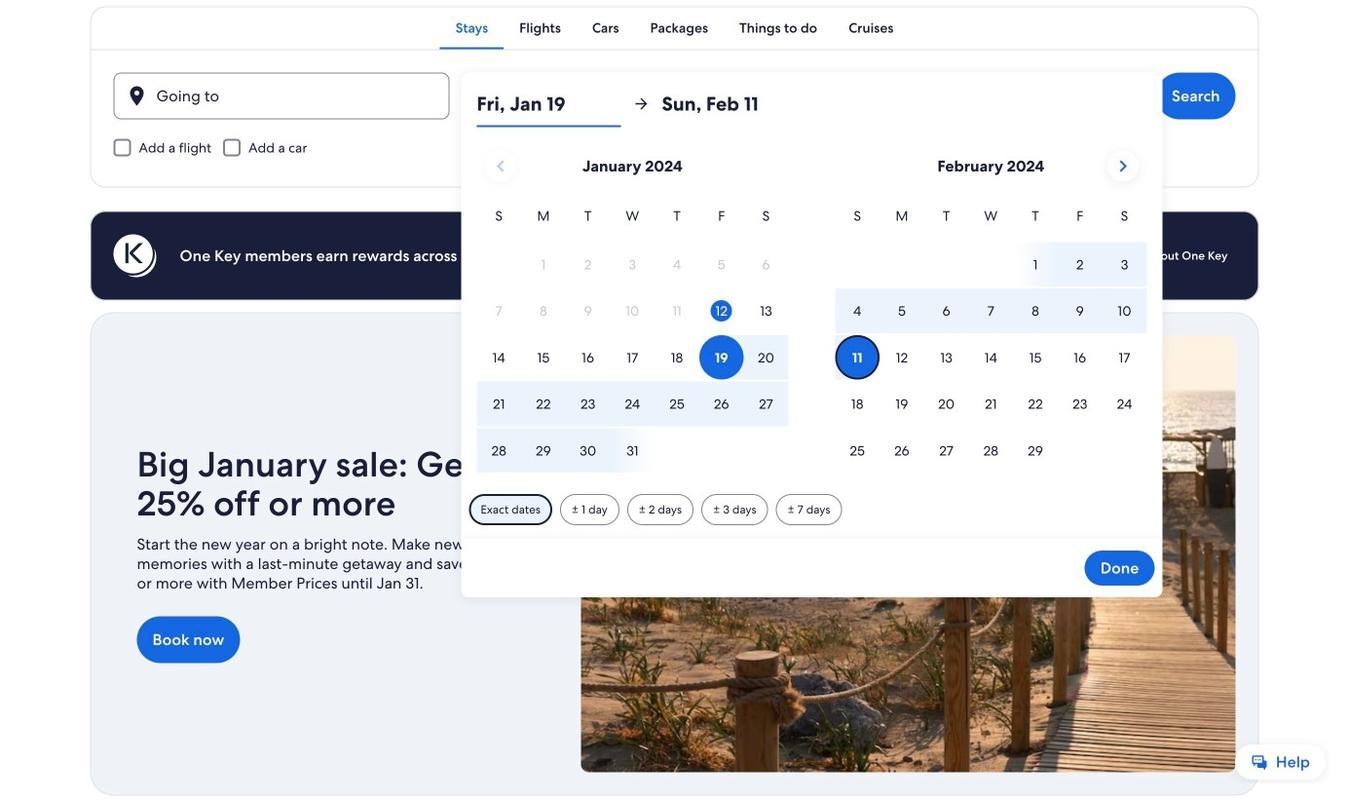 Task type: describe. For each thing, give the bounding box(es) containing it.
february 2024 element
[[836, 205, 1147, 475]]

january 2024 element
[[477, 205, 789, 475]]

directional image
[[633, 95, 650, 113]]



Task type: locate. For each thing, give the bounding box(es) containing it.
next month image
[[1112, 154, 1135, 178]]

previous month image
[[489, 154, 513, 178]]

application
[[477, 143, 1147, 475]]

today element
[[711, 300, 733, 322]]

tab list
[[90, 6, 1260, 49]]



Task type: vqa. For each thing, say whether or not it's contained in the screenshot.
Today ELEMENT
yes



